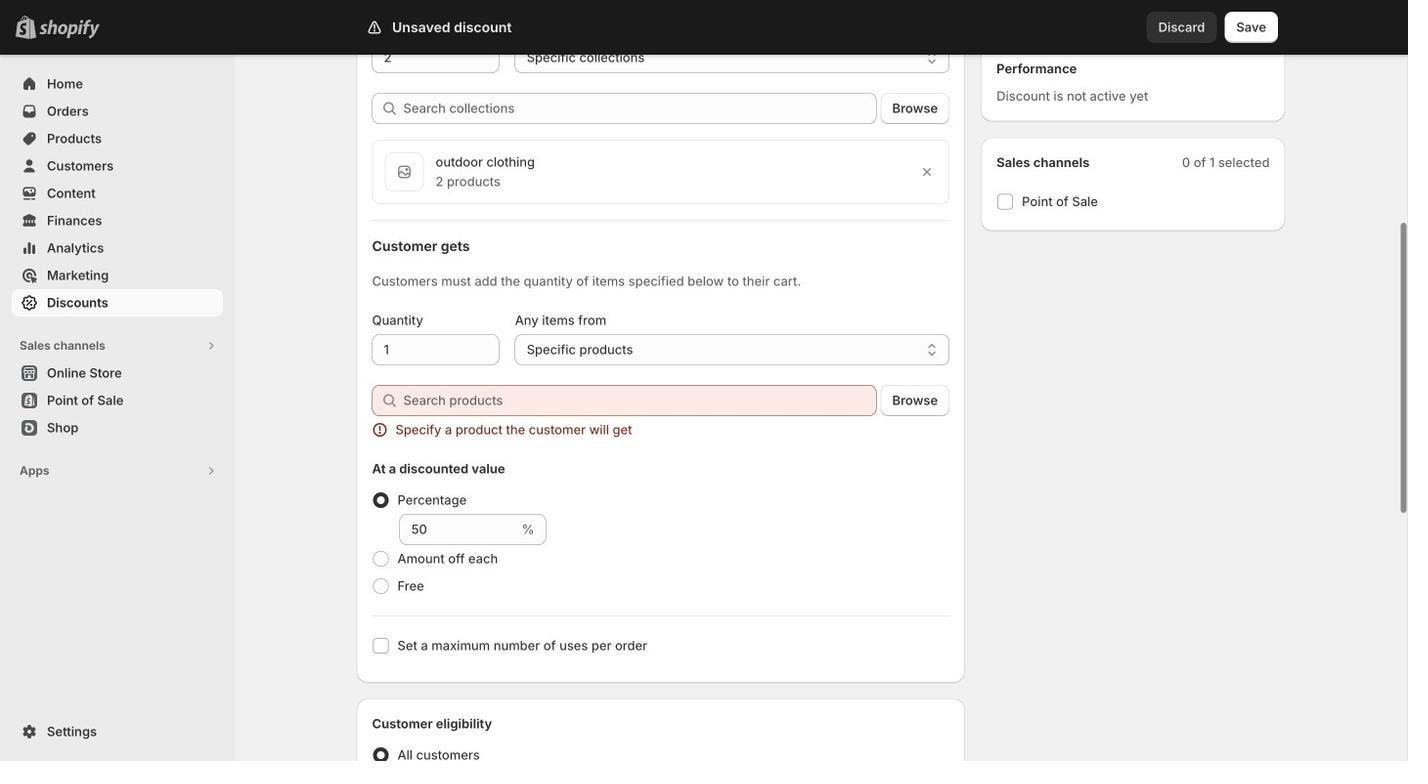 Task type: vqa. For each thing, say whether or not it's contained in the screenshot.
Search or create customer 'text field'
no



Task type: locate. For each thing, give the bounding box(es) containing it.
None text field
[[399, 514, 518, 546]]

Search collections text field
[[403, 93, 877, 124]]

None text field
[[372, 42, 499, 73], [372, 334, 499, 366], [372, 42, 499, 73], [372, 334, 499, 366]]

Search products text field
[[403, 385, 877, 417]]

shopify image
[[39, 19, 100, 39]]



